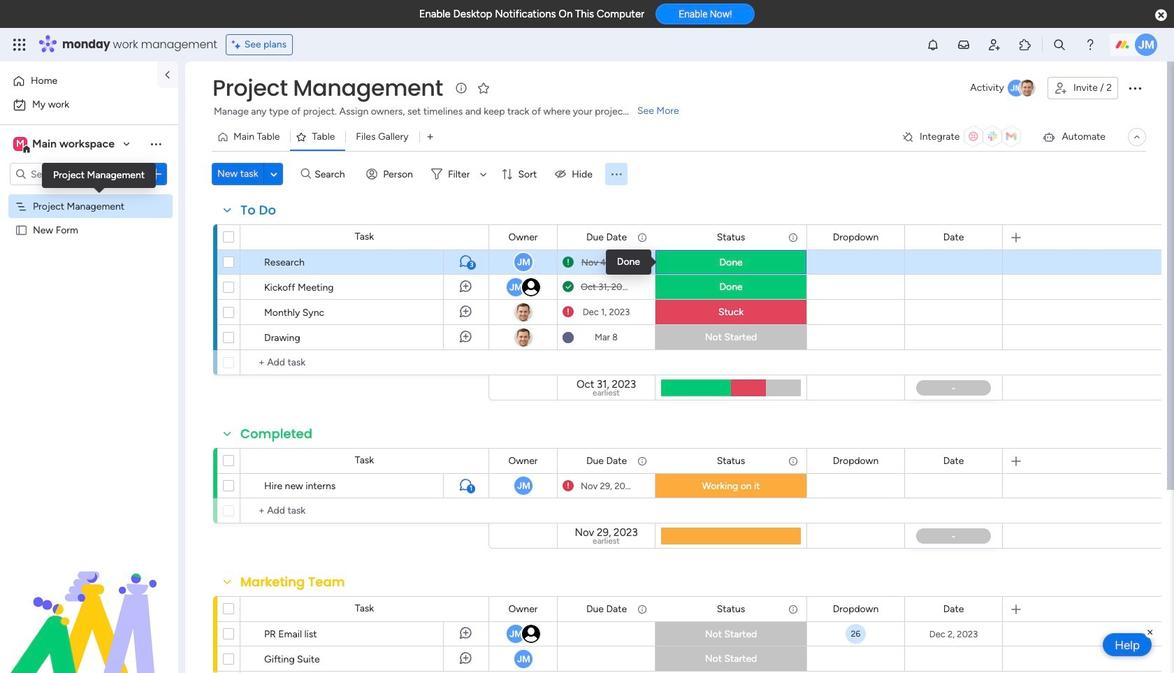 Task type: vqa. For each thing, say whether or not it's contained in the screenshot.
"ADD TO FAVORITES" "Icon" for component icon at the left of page
no



Task type: locate. For each thing, give the bounding box(es) containing it.
v2 overdue deadline image down v2 done deadline image
[[563, 306, 574, 319]]

1 horizontal spatial options image
[[194, 642, 206, 673]]

list box
[[0, 191, 178, 430]]

0 horizontal spatial options image
[[149, 167, 163, 181]]

column information image
[[788, 232, 799, 243], [637, 456, 648, 467], [788, 456, 799, 467], [788, 604, 799, 615]]

1 horizontal spatial options image
[[1127, 80, 1144, 96]]

v2 overdue deadline image up v2 done deadline image
[[563, 256, 574, 269]]

workspace options image
[[149, 137, 163, 151]]

0 vertical spatial v2 overdue deadline image
[[563, 256, 574, 269]]

v2 overdue deadline image
[[563, 479, 574, 493]]

dapulse close image
[[1156, 8, 1168, 22]]

1 vertical spatial option
[[8, 94, 170, 116]]

options image
[[1127, 80, 1144, 96], [194, 616, 206, 651]]

add view image
[[428, 132, 433, 142]]

menu image
[[610, 167, 624, 181]]

1 vertical spatial column information image
[[637, 604, 648, 615]]

1 vertical spatial v2 overdue deadline image
[[563, 306, 574, 319]]

0 vertical spatial options image
[[1127, 80, 1144, 96]]

0 horizontal spatial options image
[[194, 616, 206, 651]]

None field
[[209, 73, 447, 103], [237, 201, 280, 220], [505, 230, 542, 245], [583, 230, 631, 245], [714, 230, 749, 245], [830, 230, 883, 245], [940, 230, 968, 245], [237, 425, 316, 443], [505, 453, 542, 469], [583, 453, 631, 469], [714, 453, 749, 469], [830, 453, 883, 469], [940, 453, 968, 469], [237, 573, 349, 592], [505, 602, 542, 617], [583, 602, 631, 617], [714, 602, 749, 617], [830, 602, 883, 617], [940, 602, 968, 617], [209, 73, 447, 103], [237, 201, 280, 220], [505, 230, 542, 245], [583, 230, 631, 245], [714, 230, 749, 245], [830, 230, 883, 245], [940, 230, 968, 245], [237, 425, 316, 443], [505, 453, 542, 469], [583, 453, 631, 469], [714, 453, 749, 469], [830, 453, 883, 469], [940, 453, 968, 469], [237, 573, 349, 592], [505, 602, 542, 617], [583, 602, 631, 617], [714, 602, 749, 617], [830, 602, 883, 617], [940, 602, 968, 617]]

2 v2 overdue deadline image from the top
[[563, 306, 574, 319]]

see plans image
[[232, 37, 245, 52]]

collapse board header image
[[1132, 131, 1143, 143]]

2 column information image from the top
[[637, 604, 648, 615]]

notifications image
[[926, 38, 940, 52]]

1 vertical spatial options image
[[194, 616, 206, 651]]

Search field
[[311, 164, 353, 184]]

v2 done deadline image
[[563, 280, 574, 294]]

monday marketplace image
[[1019, 38, 1033, 52]]

column information image
[[637, 232, 648, 243], [637, 604, 648, 615]]

v2 overdue deadline image
[[563, 256, 574, 269], [563, 306, 574, 319]]

options image
[[149, 167, 163, 181], [194, 642, 206, 673]]

option
[[8, 70, 149, 92], [8, 94, 170, 116], [0, 193, 178, 196]]

+ Add task text field
[[248, 503, 482, 520]]

lottie animation element
[[0, 532, 178, 673]]

0 vertical spatial column information image
[[637, 232, 648, 243]]



Task type: describe. For each thing, give the bounding box(es) containing it.
invite members image
[[988, 38, 1002, 52]]

v2 search image
[[301, 166, 311, 182]]

2 vertical spatial option
[[0, 193, 178, 196]]

1 column information image from the top
[[637, 232, 648, 243]]

add to favorites image
[[477, 81, 491, 95]]

workspace selection element
[[13, 136, 117, 154]]

select product image
[[13, 38, 27, 52]]

+ Add task text field
[[248, 355, 482, 371]]

workspace image
[[13, 136, 27, 152]]

public board image
[[15, 223, 28, 236]]

show board description image
[[453, 81, 470, 95]]

arrow down image
[[475, 166, 492, 182]]

lottie animation image
[[0, 532, 178, 673]]

help image
[[1084, 38, 1098, 52]]

0 vertical spatial option
[[8, 70, 149, 92]]

1 vertical spatial options image
[[194, 642, 206, 673]]

Search in workspace field
[[29, 166, 117, 182]]

1 v2 overdue deadline image from the top
[[563, 256, 574, 269]]

search everything image
[[1053, 38, 1067, 52]]

jeremy miller image
[[1136, 34, 1158, 56]]

update feed image
[[957, 38, 971, 52]]

0 vertical spatial options image
[[149, 167, 163, 181]]

angle down image
[[271, 169, 277, 179]]



